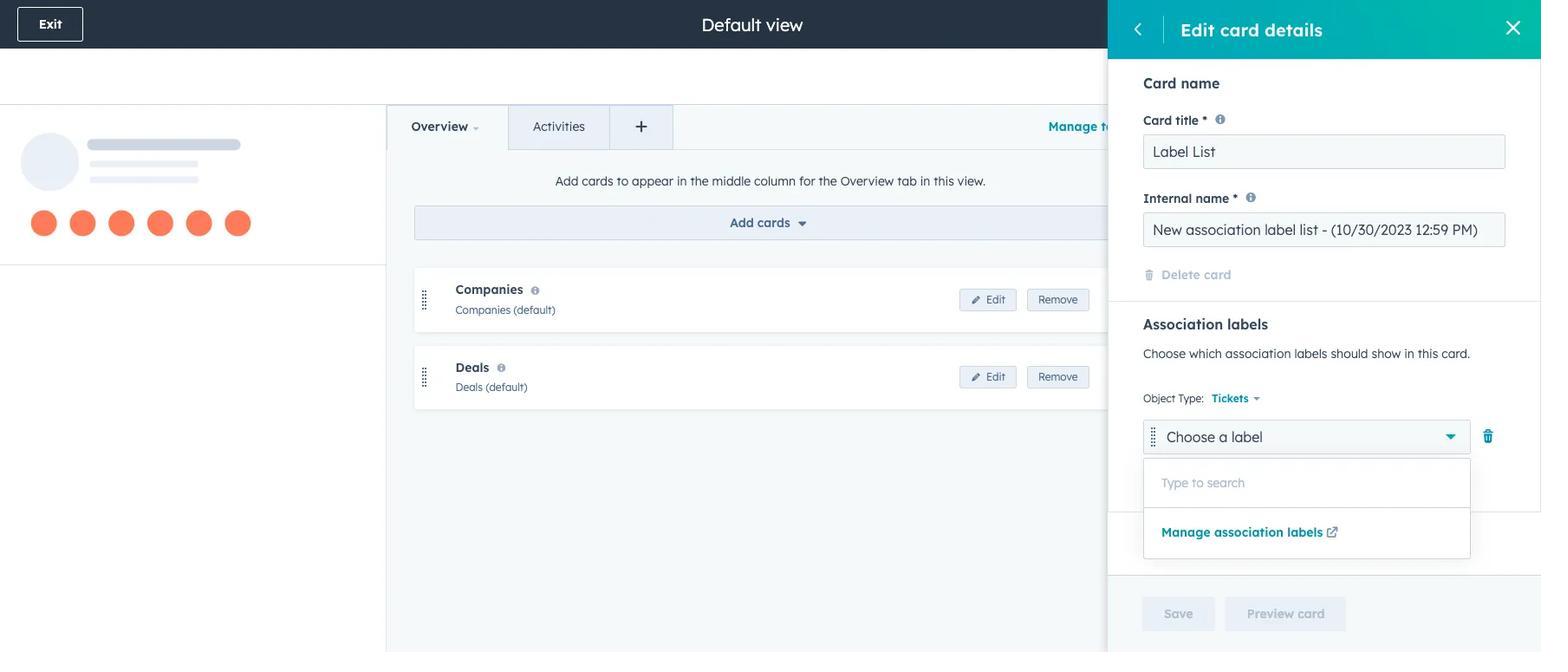 Task type: locate. For each thing, give the bounding box(es) containing it.
companies for companies (default)
[[456, 303, 511, 316]]

0 vertical spatial remove
[[1039, 293, 1078, 306]]

choose
[[1144, 346, 1186, 361], [1167, 428, 1216, 445]]

0 vertical spatial deals
[[456, 360, 489, 375]]

choose left a
[[1167, 428, 1216, 445]]

deals
[[456, 360, 489, 375], [456, 381, 483, 394]]

0 vertical spatial card
[[1221, 19, 1260, 40]]

type to search
[[1162, 475, 1245, 491]]

1 vertical spatial add
[[730, 215, 754, 231]]

0 vertical spatial name
[[1181, 75, 1220, 92]]

save for preview card
[[1165, 606, 1194, 622]]

label down choose a label
[[1190, 478, 1219, 493]]

remove button for companies
[[1028, 289, 1090, 311]]

name
[[1181, 75, 1220, 92], [1196, 190, 1230, 206]]

view.
[[958, 174, 986, 189]]

0 horizontal spatial the
[[691, 174, 709, 189]]

companies
[[456, 282, 523, 298], [456, 303, 511, 316]]

0 horizontal spatial cards
[[582, 174, 614, 189]]

choose for choose a label
[[1167, 428, 1216, 445]]

deals down 'companies (default)'
[[456, 381, 483, 394]]

edit button for deals
[[960, 366, 1017, 389]]

card right "delete"
[[1204, 267, 1232, 282]]

manage down add label button
[[1162, 525, 1211, 540]]

preview card button
[[1226, 597, 1347, 631]]

cards down column
[[758, 215, 791, 231]]

1 horizontal spatial add
[[730, 215, 754, 231]]

0 horizontal spatial in
[[677, 174, 687, 189]]

choose down association
[[1144, 346, 1186, 361]]

name for internal name
[[1196, 190, 1230, 206]]

manage tabs
[[1049, 119, 1128, 134]]

manage for manage association labels
[[1162, 525, 1211, 540]]

in right show
[[1405, 346, 1415, 361]]

in
[[677, 174, 687, 189], [921, 174, 931, 189], [1405, 346, 1415, 361]]

type left search
[[1162, 475, 1189, 491]]

1 horizontal spatial save
[[1338, 16, 1367, 32]]

2 companies from the top
[[456, 303, 511, 316]]

0 vertical spatial association
[[1226, 346, 1292, 361]]

0 horizontal spatial overview
[[411, 119, 468, 134]]

0 horizontal spatial manage
[[1049, 119, 1098, 134]]

add inside popup button
[[730, 215, 754, 231]]

1 vertical spatial to
[[1192, 475, 1204, 491]]

save button inside page section element
[[1316, 7, 1389, 42]]

middle
[[712, 174, 751, 189]]

card inside button
[[1298, 606, 1325, 622]]

save for save and exit
[[1338, 16, 1367, 32]]

save button
[[1316, 7, 1389, 42], [1143, 597, 1215, 631]]

None field
[[700, 13, 809, 36]]

1 vertical spatial choose
[[1167, 428, 1216, 445]]

cards left appear
[[582, 174, 614, 189]]

add for add cards
[[730, 215, 754, 231]]

show
[[1372, 346, 1401, 361]]

appear
[[632, 174, 674, 189]]

name right internal
[[1196, 190, 1230, 206]]

2 horizontal spatial add
[[1162, 478, 1186, 493]]

go to previous screen image
[[1132, 22, 1147, 38]]

2 link opens in a new window image from the top
[[1327, 527, 1339, 540]]

object type :
[[1144, 392, 1204, 405]]

to
[[617, 174, 629, 189], [1192, 475, 1204, 491]]

in right tab
[[921, 174, 931, 189]]

association down search
[[1215, 525, 1284, 540]]

edit button
[[960, 289, 1017, 311], [960, 366, 1017, 389]]

choose inside dropdown button
[[1167, 428, 1216, 445]]

2 horizontal spatial save
[[1421, 16, 1450, 32]]

0 vertical spatial choose
[[1144, 346, 1186, 361]]

0 vertical spatial add
[[556, 174, 579, 189]]

add left search
[[1162, 478, 1186, 493]]

2 vertical spatial card
[[1298, 606, 1325, 622]]

1 horizontal spatial the
[[819, 174, 837, 189]]

0 vertical spatial remove button
[[1028, 289, 1090, 311]]

name up the title
[[1181, 75, 1220, 92]]

card
[[1221, 19, 1260, 40], [1204, 267, 1232, 282], [1298, 606, 1325, 622]]

1 vertical spatial edit
[[987, 293, 1006, 306]]

1 vertical spatial deals
[[456, 381, 483, 394]]

link opens in a new window image
[[1327, 524, 1339, 545], [1327, 527, 1339, 540]]

edit for deals
[[987, 371, 1006, 384]]

card title
[[1144, 113, 1199, 129]]

labels left 'should'
[[1295, 346, 1328, 361]]

column
[[754, 174, 796, 189]]

card
[[1144, 75, 1177, 92], [1144, 113, 1172, 129]]

type
[[1179, 392, 1202, 405], [1162, 475, 1189, 491]]

the left middle
[[691, 174, 709, 189]]

internal name
[[1144, 190, 1230, 206]]

label
[[1232, 428, 1263, 445], [1190, 478, 1219, 493]]

1 horizontal spatial save button
[[1316, 7, 1389, 42]]

manage inside 'popup button'
[[1049, 119, 1098, 134]]

which
[[1190, 346, 1223, 361]]

exit
[[1480, 16, 1503, 32]]

2 remove from the top
[[1039, 371, 1078, 384]]

search
[[1208, 475, 1245, 491]]

1 vertical spatial companies
[[456, 303, 511, 316]]

0 horizontal spatial label
[[1190, 478, 1219, 493]]

:
[[1202, 392, 1204, 405]]

in right appear
[[677, 174, 687, 189]]

(default)
[[514, 303, 556, 316], [486, 381, 528, 394]]

labels up preview card button
[[1288, 525, 1324, 540]]

companies (default)
[[456, 303, 556, 316]]

deals up the deals (default)
[[456, 360, 489, 375]]

0 horizontal spatial save
[[1165, 606, 1194, 622]]

to left search
[[1192, 475, 1204, 491]]

1 companies from the top
[[456, 282, 523, 298]]

2 card from the top
[[1144, 113, 1172, 129]]

manage tabs button
[[1034, 105, 1155, 148]]

add for add cards to appear in the middle column for the overview tab in this view.
[[556, 174, 579, 189]]

1 horizontal spatial to
[[1192, 475, 1204, 491]]

choose which association labels should show in this card.
[[1144, 346, 1471, 361]]

object
[[1144, 392, 1176, 405]]

1 vertical spatial manage
[[1162, 525, 1211, 540]]

card right preview
[[1298, 606, 1325, 622]]

card inside button
[[1204, 267, 1232, 282]]

0 vertical spatial save button
[[1316, 7, 1389, 42]]

this
[[934, 174, 955, 189], [1418, 346, 1439, 361]]

add inside button
[[1162, 478, 1186, 493]]

remove button
[[1028, 289, 1090, 311], [1028, 366, 1090, 389]]

card up card title at top
[[1144, 75, 1177, 92]]

cards inside popup button
[[758, 215, 791, 231]]

0 horizontal spatial save button
[[1143, 597, 1215, 631]]

to left appear
[[617, 174, 629, 189]]

0 vertical spatial manage
[[1049, 119, 1098, 134]]

manage association labels
[[1162, 525, 1324, 540]]

0 vertical spatial edit
[[1181, 19, 1215, 40]]

1 vertical spatial label
[[1190, 478, 1219, 493]]

0 vertical spatial companies
[[456, 282, 523, 298]]

1 deals from the top
[[456, 360, 489, 375]]

card for edit
[[1221, 19, 1260, 40]]

0 vertical spatial edit button
[[960, 289, 1017, 311]]

1 vertical spatial name
[[1196, 190, 1230, 206]]

label right a
[[1232, 428, 1263, 445]]

2 vertical spatial add
[[1162, 478, 1186, 493]]

card for delete
[[1204, 267, 1232, 282]]

choose a label button
[[1144, 419, 1471, 454]]

add cards button
[[414, 206, 1128, 240]]

1 remove button from the top
[[1028, 289, 1090, 311]]

save and exit button
[[1399, 7, 1524, 42]]

manage left tabs
[[1049, 119, 1098, 134]]

1 vertical spatial cards
[[758, 215, 791, 231]]

manage for manage tabs
[[1049, 119, 1098, 134]]

association up tickets popup button
[[1226, 346, 1292, 361]]

0 horizontal spatial add
[[556, 174, 579, 189]]

edit
[[1181, 19, 1215, 40], [987, 293, 1006, 306], [987, 371, 1006, 384]]

overview inside button
[[411, 119, 468, 134]]

card name
[[1144, 75, 1220, 92]]

navigation
[[386, 105, 674, 150]]

overview
[[411, 119, 468, 134], [841, 174, 894, 189]]

companies up the deals (default)
[[456, 303, 511, 316]]

1 vertical spatial remove button
[[1028, 366, 1090, 389]]

0 vertical spatial (default)
[[514, 303, 556, 316]]

companies for companies
[[456, 282, 523, 298]]

2 edit button from the top
[[960, 366, 1017, 389]]

labels right association
[[1228, 315, 1269, 333]]

association
[[1144, 315, 1224, 333]]

add label button
[[1144, 475, 1219, 497]]

2 remove button from the top
[[1028, 366, 1090, 389]]

cards for add cards to appear in the middle column for the overview tab in this view.
[[582, 174, 614, 189]]

add down activities 'button'
[[556, 174, 579, 189]]

cards
[[582, 174, 614, 189], [758, 215, 791, 231]]

companies up 'companies (default)'
[[456, 282, 523, 298]]

1 vertical spatial edit button
[[960, 366, 1017, 389]]

deals (default)
[[456, 381, 528, 394]]

1 horizontal spatial cards
[[758, 215, 791, 231]]

card left the title
[[1144, 113, 1172, 129]]

0 horizontal spatial to
[[617, 174, 629, 189]]

the
[[691, 174, 709, 189], [819, 174, 837, 189]]

card.
[[1442, 346, 1471, 361]]

tickets button
[[1204, 385, 1269, 412]]

association
[[1226, 346, 1292, 361], [1215, 525, 1284, 540]]

this left view.
[[934, 174, 955, 189]]

0 vertical spatial cards
[[582, 174, 614, 189]]

(default) for deals
[[486, 381, 528, 394]]

delete
[[1162, 267, 1201, 282]]

1 vertical spatial remove
[[1039, 371, 1078, 384]]

tab
[[898, 174, 917, 189]]

preview
[[1248, 606, 1295, 622]]

1 horizontal spatial manage
[[1162, 525, 1211, 540]]

1 vertical spatial (default)
[[486, 381, 528, 394]]

0 vertical spatial overview
[[411, 119, 468, 134]]

1 vertical spatial labels
[[1295, 346, 1328, 361]]

save inside button
[[1421, 16, 1450, 32]]

1 card from the top
[[1144, 75, 1177, 92]]

a
[[1220, 428, 1228, 445]]

Card title text field
[[1144, 135, 1506, 169]]

0 vertical spatial card
[[1144, 75, 1177, 92]]

card for card name
[[1144, 75, 1177, 92]]

edit card details
[[1181, 19, 1323, 40]]

2 deals from the top
[[456, 381, 483, 394]]

card left details
[[1221, 19, 1260, 40]]

association labels
[[1144, 315, 1269, 333]]

manage association labels link
[[1162, 524, 1342, 545]]

1 edit button from the top
[[960, 289, 1017, 311]]

save
[[1338, 16, 1367, 32], [1421, 16, 1450, 32], [1165, 606, 1194, 622]]

labels
[[1228, 315, 1269, 333], [1295, 346, 1328, 361], [1288, 525, 1324, 540]]

1 vertical spatial overview
[[841, 174, 894, 189]]

0 vertical spatial this
[[934, 174, 955, 189]]

the right for in the top of the page
[[819, 174, 837, 189]]

1 horizontal spatial overview
[[841, 174, 894, 189]]

manage
[[1049, 119, 1098, 134], [1162, 525, 1211, 540]]

add down middle
[[730, 215, 754, 231]]

title
[[1176, 113, 1199, 129]]

this left card.
[[1418, 346, 1439, 361]]

1 remove from the top
[[1039, 293, 1078, 306]]

1 vertical spatial save button
[[1143, 597, 1215, 631]]

1 vertical spatial card
[[1204, 267, 1232, 282]]

remove
[[1039, 293, 1078, 306], [1039, 371, 1078, 384]]

add
[[556, 174, 579, 189], [730, 215, 754, 231], [1162, 478, 1186, 493]]

0 vertical spatial label
[[1232, 428, 1263, 445]]

tabs
[[1102, 119, 1128, 134]]

1 horizontal spatial label
[[1232, 428, 1263, 445]]

1 vertical spatial card
[[1144, 113, 1172, 129]]

1 vertical spatial this
[[1418, 346, 1439, 361]]

2 vertical spatial edit
[[987, 371, 1006, 384]]

type right object
[[1179, 392, 1202, 405]]



Task type: vqa. For each thing, say whether or not it's contained in the screenshot.
labels
yes



Task type: describe. For each thing, give the bounding box(es) containing it.
edit button for companies
[[960, 289, 1017, 311]]

overview button
[[387, 106, 508, 149]]

exit button
[[17, 7, 84, 42]]

tickets
[[1212, 392, 1249, 405]]

deals for deals
[[456, 360, 489, 375]]

deals for deals (default)
[[456, 381, 483, 394]]

link opens in a new window image inside manage association labels link
[[1327, 527, 1339, 540]]

activities
[[533, 119, 585, 134]]

label inside choose a label dropdown button
[[1232, 428, 1263, 445]]

2 horizontal spatial in
[[1405, 346, 1415, 361]]

1 horizontal spatial in
[[921, 174, 931, 189]]

card for preview
[[1298, 606, 1325, 622]]

name for card name
[[1181, 75, 1220, 92]]

add for add label
[[1162, 478, 1186, 493]]

2 the from the left
[[819, 174, 837, 189]]

internal
[[1144, 190, 1193, 206]]

delete card button
[[1144, 266, 1232, 287]]

preview card
[[1248, 606, 1325, 622]]

remove button for deals
[[1028, 366, 1090, 389]]

card for card title
[[1144, 113, 1172, 129]]

0 vertical spatial labels
[[1228, 315, 1269, 333]]

add cards to appear in the middle column for the overview tab in this view.
[[556, 174, 986, 189]]

close image
[[1507, 21, 1521, 35]]

for
[[799, 174, 816, 189]]

none field inside page section element
[[700, 13, 809, 36]]

choose a label
[[1167, 428, 1263, 445]]

add cards
[[730, 215, 791, 231]]

1 vertical spatial type
[[1162, 475, 1189, 491]]

details
[[1265, 19, 1323, 40]]

remove for companies
[[1039, 293, 1078, 306]]

save button for preview
[[1143, 597, 1215, 631]]

choose for choose which association labels should show in this card.
[[1144, 346, 1186, 361]]

0 horizontal spatial this
[[934, 174, 955, 189]]

1 link opens in a new window image from the top
[[1327, 524, 1339, 545]]

1 horizontal spatial this
[[1418, 346, 1439, 361]]

Internal name text field
[[1144, 212, 1506, 247]]

0 vertical spatial to
[[617, 174, 629, 189]]

0 vertical spatial type
[[1179, 392, 1202, 405]]

page section element
[[0, 0, 1542, 104]]

save button for save
[[1316, 7, 1389, 42]]

exit
[[39, 16, 62, 32]]

save and exit
[[1421, 16, 1503, 32]]

1 vertical spatial association
[[1215, 525, 1284, 540]]

navigation containing overview
[[386, 105, 674, 150]]

(default) for companies
[[514, 303, 556, 316]]

2 vertical spatial labels
[[1288, 525, 1324, 540]]

delete card
[[1162, 267, 1232, 282]]

remove for deals
[[1039, 371, 1078, 384]]

add label
[[1162, 478, 1219, 493]]

edit for companies
[[987, 293, 1006, 306]]

1 the from the left
[[691, 174, 709, 189]]

cards for add cards
[[758, 215, 791, 231]]

and
[[1454, 16, 1477, 32]]

activities button
[[508, 106, 610, 149]]

label inside add label button
[[1190, 478, 1219, 493]]

should
[[1331, 346, 1369, 361]]



